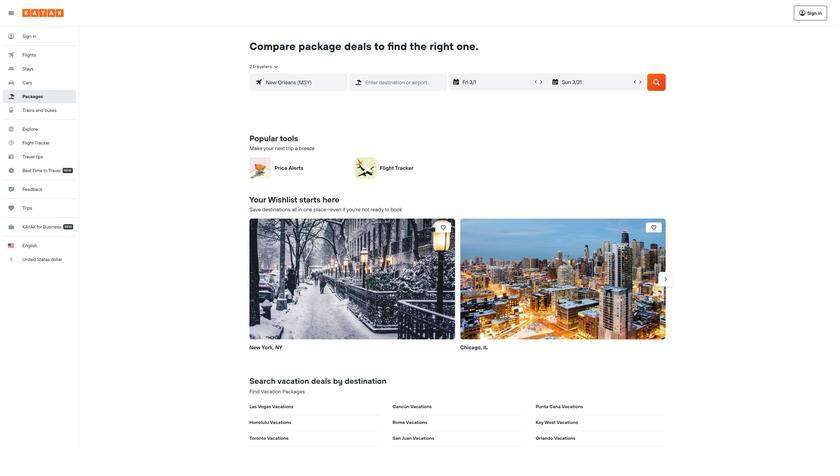 Task type: describe. For each thing, give the bounding box(es) containing it.
your wishlist starts here carousel region
[[247, 216, 673, 363]]

Origin input text field
[[262, 78, 347, 87]]

Destination input text field
[[362, 78, 447, 87]]

forward image
[[663, 276, 669, 283]]

united states (english) image
[[8, 244, 14, 248]]



Task type: vqa. For each thing, say whether or not it's contained in the screenshot.
END DATE field
yes



Task type: locate. For each thing, give the bounding box(es) containing it.
chicago, il element
[[460, 219, 666, 340]]

navigation menu image
[[8, 10, 15, 16]]

End date field
[[561, 78, 633, 86]]

new york, ny element
[[250, 219, 455, 340]]

Start date field
[[462, 78, 533, 86]]



